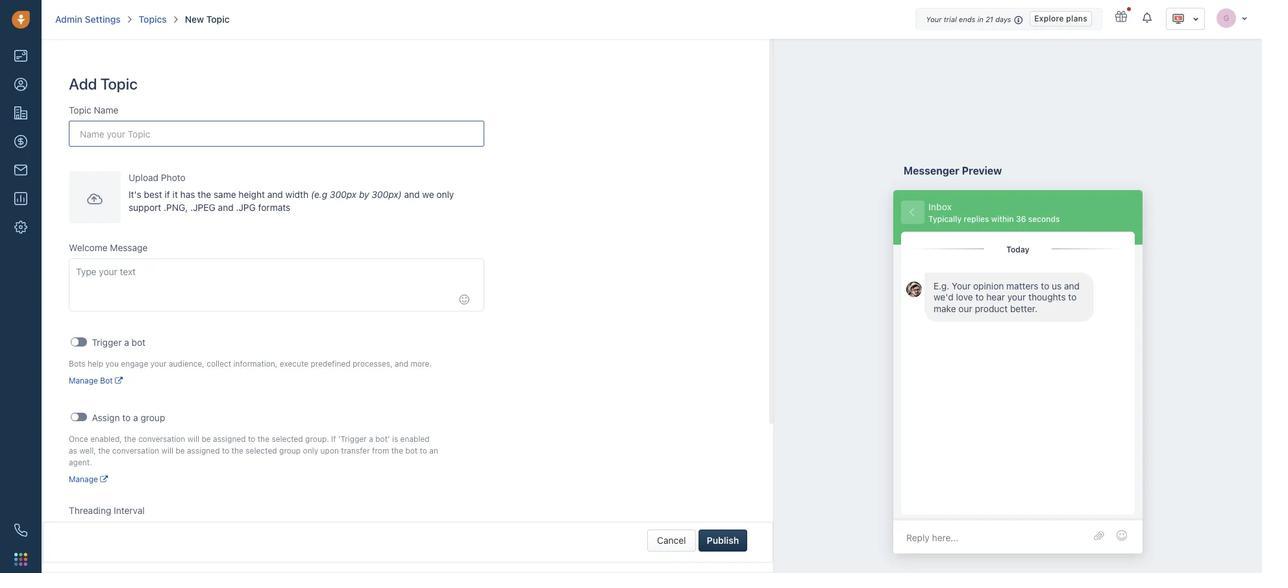 Task type: vqa. For each thing, say whether or not it's contained in the screenshot.
top Twilio
no



Task type: describe. For each thing, give the bounding box(es) containing it.
0 horizontal spatial will
[[161, 446, 173, 456]]

300px)
[[372, 189, 402, 200]]

upload
[[129, 172, 159, 183]]

our
[[959, 303, 973, 314]]

and left the we
[[404, 189, 420, 200]]

bot
[[100, 376, 113, 386]]

message
[[110, 242, 148, 254]]

trigger
[[92, 337, 122, 348]]

us
[[1052, 280, 1062, 291]]

0 vertical spatial your
[[926, 15, 942, 23]]

height
[[239, 189, 265, 200]]

explore plans button
[[1030, 11, 1092, 27]]

engage
[[121, 359, 148, 369]]

width
[[285, 189, 309, 200]]

manage bot
[[69, 376, 113, 386]]

bell regular image
[[1143, 12, 1153, 23]]

better.
[[1011, 303, 1038, 314]]

has
[[180, 189, 195, 200]]

photo
[[161, 172, 186, 183]]

and down same
[[218, 202, 234, 213]]

(e.g
[[311, 189, 327, 200]]

if
[[331, 434, 336, 444]]

threading
[[69, 505, 111, 516]]

by
[[359, 189, 369, 200]]

0 vertical spatial a
[[124, 337, 129, 348]]

e.g.
[[934, 280, 950, 291]]

bot'
[[376, 434, 390, 444]]

opinion
[[974, 280, 1004, 291]]

topic name
[[69, 105, 118, 116]]

manage for manage bot
[[69, 376, 98, 386]]

love
[[956, 292, 973, 303]]

bots
[[69, 359, 85, 369]]

explore plans
[[1035, 14, 1088, 23]]

threading interval
[[69, 505, 145, 516]]

and inside upload photo it's best if it has the same height and width (e.g 300px by 300px)
[[267, 189, 283, 200]]

2 vertical spatial topic
[[69, 105, 91, 116]]

same
[[214, 189, 236, 200]]

1 horizontal spatial be
[[202, 434, 211, 444]]

as
[[69, 446, 77, 456]]

new
[[185, 14, 204, 25]]

topics link
[[139, 13, 167, 26]]

welcome
[[69, 242, 108, 254]]

new topic
[[185, 14, 230, 25]]

messenger preview
[[904, 165, 1002, 177]]

.jpg
[[236, 202, 256, 213]]

add
[[69, 75, 97, 93]]

topics
[[139, 14, 167, 25]]

support
[[129, 202, 161, 213]]

trigger a bot
[[92, 337, 146, 348]]

interval
[[114, 505, 145, 516]]

execute
[[280, 359, 309, 369]]

ic_info_icon image
[[1015, 14, 1024, 25]]

messenger
[[904, 165, 960, 177]]

in
[[978, 15, 984, 23]]

typically
[[929, 215, 962, 224]]

days
[[996, 15, 1011, 23]]

make
[[934, 303, 956, 314]]

plans
[[1067, 14, 1088, 23]]

smile o image
[[459, 294, 470, 306]]

.png,
[[164, 202, 188, 213]]

formats
[[258, 202, 290, 213]]

we'd
[[934, 292, 954, 303]]

topic for add topic
[[101, 75, 138, 93]]

upload photo it's best if it has the same height and width (e.g 300px by 300px)
[[129, 172, 402, 200]]

you
[[106, 359, 119, 369]]

your trial ends in 21 days
[[926, 15, 1011, 23]]

0 vertical spatial selected
[[272, 434, 303, 444]]

cancel button
[[647, 530, 696, 552]]

welcome message
[[69, 242, 148, 254]]

an
[[429, 446, 438, 456]]

21
[[986, 15, 994, 23]]

publish
[[707, 535, 739, 546]]

agent.
[[69, 458, 92, 467]]

matters
[[1007, 280, 1039, 291]]

only inside and we only support .png, .jpeg and .jpg formats
[[437, 189, 454, 200]]

audience,
[[169, 359, 204, 369]]

add topic
[[69, 75, 138, 93]]

the left the group.
[[258, 434, 270, 444]]

processes,
[[353, 359, 393, 369]]

1 horizontal spatial will
[[188, 434, 199, 444]]

e.g. your opinion matters to us and we'd love to hear your thoughts to make our product better.
[[934, 280, 1080, 314]]

well,
[[79, 446, 96, 456]]

predefined
[[311, 359, 351, 369]]

preview
[[962, 165, 1002, 177]]

help
[[88, 359, 103, 369]]

inbox
[[929, 201, 952, 212]]

1 vertical spatial conversation
[[112, 446, 159, 456]]

enabled,
[[90, 434, 122, 444]]

inbox typically replies within 36 seconds
[[929, 201, 1060, 224]]



Task type: locate. For each thing, give the bounding box(es) containing it.
selected left group
[[246, 446, 277, 456]]

1 manage from the top
[[69, 376, 98, 386]]

to
[[1041, 280, 1050, 291], [976, 292, 984, 303], [1069, 292, 1077, 303], [248, 434, 255, 444], [222, 446, 229, 456], [420, 446, 427, 456]]

0 horizontal spatial ic_arrow_down image
[[1193, 14, 1199, 23]]

0 vertical spatial be
[[202, 434, 211, 444]]

assigned
[[213, 434, 246, 444], [187, 446, 220, 456]]

manage for manage
[[69, 474, 98, 484]]

0 horizontal spatial only
[[303, 446, 318, 456]]

0 vertical spatial conversation
[[138, 434, 185, 444]]

if
[[165, 189, 170, 200]]

your inside e.g. your opinion matters to us and we'd love to hear your thoughts to make our product better.
[[1008, 292, 1026, 303]]

manage
[[69, 376, 98, 386], [69, 474, 98, 484]]

group.
[[305, 434, 329, 444]]

manage down agent.
[[69, 474, 98, 484]]

0 vertical spatial assigned
[[213, 434, 246, 444]]

0 horizontal spatial be
[[176, 446, 185, 456]]

missing translation "unavailable" for locale "en-us" image
[[1172, 12, 1185, 25]]

it's
[[129, 189, 141, 200]]

transfer
[[341, 446, 370, 456]]

freshworks switcher image
[[14, 553, 27, 566]]

1 horizontal spatial ic_arrow_down image
[[1242, 14, 1248, 22]]

0 horizontal spatial your
[[926, 15, 942, 23]]

best
[[144, 189, 162, 200]]

your inside e.g. your opinion matters to us and we'd love to hear your thoughts to make our product better.
[[952, 280, 971, 291]]

hear
[[987, 292, 1005, 303]]

ends
[[959, 15, 976, 23]]

1 horizontal spatial your
[[1008, 292, 1026, 303]]

bot down the enabled at the left bottom
[[405, 446, 418, 456]]

.jpeg
[[190, 202, 216, 213]]

is
[[392, 434, 398, 444]]

1 vertical spatial assigned
[[187, 446, 220, 456]]

topic for new topic
[[206, 14, 230, 25]]

topic right new
[[206, 14, 230, 25]]

collect
[[207, 359, 231, 369]]

2 ic_arrow_down image from the left
[[1193, 14, 1199, 23]]

1 vertical spatial your
[[150, 359, 167, 369]]

bot
[[132, 337, 146, 348], [405, 446, 418, 456]]

your up love in the right bottom of the page
[[952, 280, 971, 291]]

2 horizontal spatial topic
[[206, 14, 230, 25]]

the down enabled,
[[98, 446, 110, 456]]

Topic Name text field
[[69, 121, 484, 147]]

selected
[[272, 434, 303, 444], [246, 446, 277, 456]]

a right trigger
[[124, 337, 129, 348]]

topic
[[206, 14, 230, 25], [101, 75, 138, 93], [69, 105, 91, 116]]

your
[[1008, 292, 1026, 303], [150, 359, 167, 369]]

the down is
[[391, 446, 403, 456]]

the left group
[[232, 446, 244, 456]]

trial
[[944, 15, 957, 23]]

settings
[[85, 14, 121, 25]]

explore
[[1035, 14, 1064, 23]]

1 horizontal spatial a
[[369, 434, 373, 444]]

1 horizontal spatial your
[[952, 280, 971, 291]]

0 horizontal spatial topic
[[69, 105, 91, 116]]

1 vertical spatial bot
[[405, 446, 418, 456]]

and left more.
[[395, 359, 409, 369]]

admin settings
[[55, 14, 121, 25]]

the right enabled,
[[124, 434, 136, 444]]

1 ic_arrow_down image from the left
[[1242, 14, 1248, 22]]

more.
[[411, 359, 432, 369]]

0 vertical spatial topic
[[206, 14, 230, 25]]

a
[[124, 337, 129, 348], [369, 434, 373, 444]]

admin
[[55, 14, 82, 25]]

external link image
[[100, 476, 108, 484]]

thoughts
[[1029, 292, 1066, 303]]

0 vertical spatial bot
[[132, 337, 146, 348]]

phone element
[[8, 518, 34, 544]]

selected up group
[[272, 434, 303, 444]]

0 vertical spatial only
[[437, 189, 454, 200]]

1 vertical spatial your
[[952, 280, 971, 291]]

a left bot'
[[369, 434, 373, 444]]

only inside the 'once enabled, the conversation will be assigned to the selected group. if 'trigger a bot' is enabled as well, the conversation will be assigned to the selected group only upon transfer from the bot to an agent.'
[[303, 446, 318, 456]]

once enabled, the conversation will be assigned to the selected group. if 'trigger a bot' is enabled as well, the conversation will be assigned to the selected group only upon transfer from the bot to an agent.
[[69, 434, 438, 467]]

0 vertical spatial your
[[1008, 292, 1026, 303]]

1 vertical spatial a
[[369, 434, 373, 444]]

external link image
[[115, 378, 123, 385]]

ic_back image
[[908, 205, 918, 220]]

your right the engage
[[150, 359, 167, 369]]

upon
[[321, 446, 339, 456]]

replies
[[964, 215, 989, 224]]

and
[[267, 189, 283, 200], [404, 189, 420, 200], [218, 202, 234, 213], [1065, 280, 1080, 291], [395, 359, 409, 369]]

cancel
[[657, 535, 686, 546]]

name
[[94, 105, 118, 116]]

0 horizontal spatial a
[[124, 337, 129, 348]]

1 vertical spatial will
[[161, 446, 173, 456]]

bot inside the 'once enabled, the conversation will be assigned to the selected group. if 'trigger a bot' is enabled as well, the conversation will be assigned to the selected group only upon transfer from the bot to an agent.'
[[405, 446, 418, 456]]

0 vertical spatial manage
[[69, 376, 98, 386]]

topic up 'name'
[[101, 75, 138, 93]]

the up .jpeg
[[198, 189, 211, 200]]

and right us in the right of the page
[[1065, 280, 1080, 291]]

only down the group.
[[303, 446, 318, 456]]

today
[[1007, 245, 1030, 255]]

1 vertical spatial manage
[[69, 474, 98, 484]]

the
[[198, 189, 211, 200], [124, 434, 136, 444], [258, 434, 270, 444], [98, 446, 110, 456], [232, 446, 244, 456], [391, 446, 403, 456]]

bots help you engage your audience, collect information, execute predefined processes, and more.
[[69, 359, 432, 369]]

and inside e.g. your opinion matters to us and we'd love to hear your thoughts to make our product better.
[[1065, 280, 1080, 291]]

1 vertical spatial topic
[[101, 75, 138, 93]]

the inside upload photo it's best if it has the same height and width (e.g 300px by 300px)
[[198, 189, 211, 200]]

0 horizontal spatial your
[[150, 359, 167, 369]]

None checkbox
[[70, 338, 87, 347]]

None text field
[[76, 266, 477, 305]]

only right the we
[[437, 189, 454, 200]]

from
[[372, 446, 389, 456]]

your down 'matters'
[[1008, 292, 1026, 303]]

'trigger
[[338, 434, 367, 444]]

enabled
[[400, 434, 430, 444]]

topic left 'name'
[[69, 105, 91, 116]]

your left 'trial'
[[926, 15, 942, 23]]

conversation right enabled,
[[138, 434, 185, 444]]

300px
[[330, 189, 357, 200]]

we
[[422, 189, 434, 200]]

1 horizontal spatial only
[[437, 189, 454, 200]]

manage down bots
[[69, 376, 98, 386]]

information,
[[233, 359, 278, 369]]

bot up the engage
[[132, 337, 146, 348]]

36
[[1016, 215, 1027, 224]]

admin settings link
[[55, 13, 121, 26]]

conversation down enabled,
[[112, 446, 159, 456]]

1 vertical spatial only
[[303, 446, 318, 456]]

1 horizontal spatial topic
[[101, 75, 138, 93]]

and up the formats
[[267, 189, 283, 200]]

seconds
[[1029, 215, 1060, 224]]

a inside the 'once enabled, the conversation will be assigned to the selected group. if 'trigger a bot' is enabled as well, the conversation will be assigned to the selected group only upon transfer from the bot to an agent.'
[[369, 434, 373, 444]]

1 horizontal spatial bot
[[405, 446, 418, 456]]

once
[[69, 434, 88, 444]]

1 vertical spatial selected
[[246, 446, 277, 456]]

group
[[279, 446, 301, 456]]

0 vertical spatial will
[[188, 434, 199, 444]]

product
[[975, 303, 1008, 314]]

phone image
[[14, 524, 27, 537]]

ic_arrow_down image
[[1242, 14, 1248, 22], [1193, 14, 1199, 23]]

1 vertical spatial be
[[176, 446, 185, 456]]

it
[[173, 189, 178, 200]]

0 horizontal spatial bot
[[132, 337, 146, 348]]

2 manage from the top
[[69, 474, 98, 484]]



